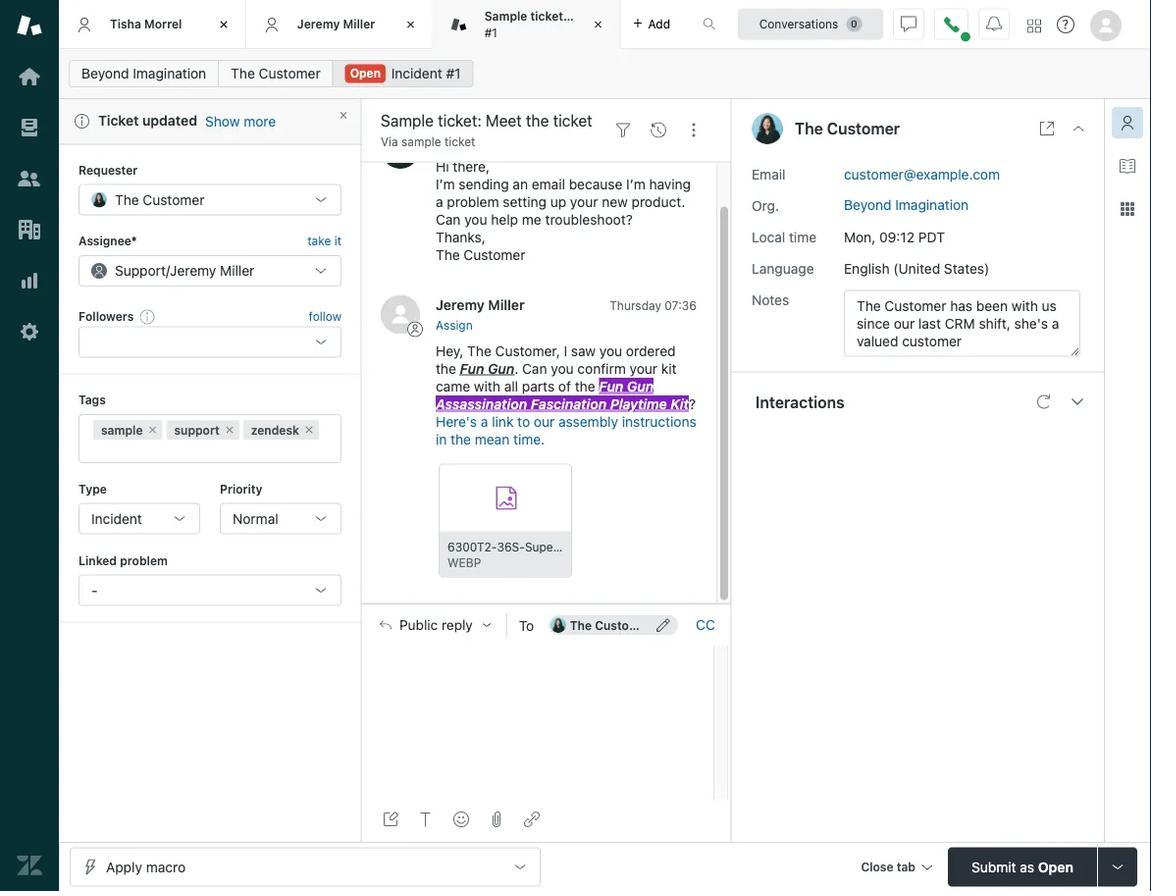 Task type: vqa. For each thing, say whether or not it's contained in the screenshot.
the 'Outreach' on the top
no



Task type: locate. For each thing, give the bounding box(es) containing it.
jeremy inside jeremy miller assign
[[436, 296, 485, 313]]

1 horizontal spatial problem
[[447, 193, 499, 210]]

it
[[335, 234, 342, 248]]

submit as open
[[972, 859, 1074, 875]]

0 vertical spatial you
[[465, 211, 488, 227]]

1 vertical spatial open
[[1039, 859, 1074, 875]]

0 horizontal spatial a
[[436, 193, 443, 210]]

the customer link
[[218, 60, 334, 87]]

the up fun gun
[[468, 343, 492, 359]]

/
[[166, 263, 170, 279]]

a inside the fun gun assassination fascination playtime kit ? here's a link to our assembly instructions in the mean time.
[[481, 414, 488, 430]]

via sample ticket
[[381, 135, 476, 149]]

edit user image
[[657, 619, 671, 633]]

beyond imagination down tisha morrel
[[82, 65, 206, 82]]

time
[[790, 229, 817, 245]]

webp link
[[439, 464, 573, 579]]

close image inside 'tisha morrel' tab
[[214, 15, 234, 34]]

customer up /
[[143, 192, 205, 208]]

-
[[91, 582, 98, 599]]

1 horizontal spatial you
[[551, 361, 574, 377]]

add attachment image
[[489, 812, 505, 828]]

linked
[[79, 554, 117, 568]]

customer inside secondary element
[[259, 65, 321, 82]]

1 horizontal spatial beyond
[[844, 196, 892, 213]]

jeremy miller link
[[436, 296, 525, 313]]

can
[[436, 211, 461, 227], [522, 361, 547, 377]]

confirm
[[578, 361, 626, 377]]

your
[[570, 193, 598, 210], [630, 361, 658, 377]]

close image inside tab
[[589, 15, 608, 34]]

0 horizontal spatial gun
[[488, 361, 515, 377]]

gun up playtime
[[627, 378, 654, 394]]

here's
[[436, 414, 477, 430]]

cc button
[[696, 617, 716, 635]]

imagination for the bottommost beyond imagination link
[[896, 196, 969, 213]]

0 vertical spatial #1
[[485, 26, 498, 39]]

0 horizontal spatial jeremy
[[170, 263, 216, 279]]

0 vertical spatial beyond
[[82, 65, 129, 82]]

0 vertical spatial can
[[436, 211, 461, 227]]

requester element
[[79, 184, 342, 216]]

the inside the fun gun assassination fascination playtime kit ? here's a link to our assembly instructions in the mean time.
[[451, 431, 471, 447]]

beyond imagination link
[[69, 60, 219, 87], [844, 196, 969, 213]]

1 horizontal spatial beyond imagination
[[844, 196, 969, 213]]

info on adding followers image
[[140, 309, 155, 324]]

remove image for zendesk
[[303, 424, 315, 436]]

fun inside the fun gun assassination fascination playtime kit ? here's a link to our assembly instructions in the mean time.
[[599, 378, 624, 394]]

the customer up "more"
[[231, 65, 321, 82]]

1 horizontal spatial sample
[[402, 135, 442, 149]]

customer down help
[[464, 246, 526, 263]]

problem down 'sending'
[[447, 193, 499, 210]]

miller inside jeremy miller assign
[[488, 296, 525, 313]]

2 vertical spatial you
[[551, 361, 574, 377]]

hey,
[[436, 343, 464, 359]]

the inside secondary element
[[231, 65, 255, 82]]

the down thanks,
[[436, 246, 460, 263]]

organizations image
[[17, 217, 42, 243]]

0 vertical spatial your
[[570, 193, 598, 210]]

(united
[[894, 260, 941, 276]]

2 vertical spatial jeremy
[[436, 296, 485, 313]]

ticket right meet
[[625, 9, 658, 23]]

open right as on the right bottom of page
[[1039, 859, 1074, 875]]

draft mode image
[[383, 812, 399, 828]]

product.
[[632, 193, 686, 210]]

kit
[[671, 396, 689, 412]]

1 horizontal spatial remove image
[[303, 424, 315, 436]]

miller for jeremy miller assign
[[488, 296, 525, 313]]

imagination inside beyond imagination link
[[133, 65, 206, 82]]

miller
[[343, 17, 375, 31], [220, 263, 255, 279], [488, 296, 525, 313]]

show
[[205, 113, 240, 129]]

0 horizontal spatial open
[[350, 66, 381, 80]]

2 remove image from the left
[[303, 424, 315, 436]]

. can you confirm your kit came with all parts of the
[[436, 361, 677, 394]]

1 vertical spatial you
[[600, 343, 623, 359]]

beyond imagination link up 09:12
[[844, 196, 969, 213]]

miller up the 'close ticket collision notification' icon
[[343, 17, 375, 31]]

fascination
[[531, 396, 607, 412]]

0 horizontal spatial sample
[[101, 423, 143, 437]]

0 horizontal spatial your
[[570, 193, 598, 210]]

1 horizontal spatial i'm
[[627, 176, 646, 192]]

miller inside assignee* element
[[220, 263, 255, 279]]

jeremy up assign button
[[436, 296, 485, 313]]

1 vertical spatial beyond imagination
[[844, 196, 969, 213]]

close image
[[214, 15, 234, 34], [401, 15, 421, 34], [589, 15, 608, 34], [1071, 121, 1087, 136]]

fun gun assassination fascination playtime kit ? here's a link to our assembly instructions in the mean time.
[[436, 378, 697, 447]]

assignee*
[[79, 234, 137, 248]]

can up parts
[[522, 361, 547, 377]]

customer up "customer@example.com"
[[828, 119, 901, 138]]

format text image
[[418, 812, 434, 828]]

org.
[[752, 197, 780, 214]]

0 horizontal spatial beyond
[[82, 65, 129, 82]]

zendesk image
[[17, 853, 42, 879]]

1 vertical spatial imagination
[[896, 196, 969, 213]]

to
[[518, 414, 530, 430]]

close image up incident #1 on the top
[[401, 15, 421, 34]]

1 vertical spatial beyond imagination link
[[844, 196, 969, 213]]

the customer
[[231, 65, 321, 82], [795, 119, 901, 138], [115, 192, 205, 208], [570, 619, 652, 633]]

#1 inside secondary element
[[446, 65, 461, 82]]

remove image
[[224, 424, 235, 436], [303, 424, 315, 436]]

of
[[559, 378, 571, 394]]

linked problem element
[[79, 575, 342, 607]]

1 vertical spatial fun
[[599, 378, 624, 394]]

1 horizontal spatial gun
[[627, 378, 654, 394]]

1 horizontal spatial incident
[[392, 65, 443, 82]]

the down "requester"
[[115, 192, 139, 208]]

i'm down "hi"
[[436, 176, 455, 192]]

tisha morrel
[[110, 17, 182, 31]]

0 vertical spatial problem
[[447, 193, 499, 210]]

1 remove image from the left
[[224, 424, 235, 436]]

apply
[[106, 859, 142, 875]]

0 horizontal spatial miller
[[220, 263, 255, 279]]

parts
[[522, 378, 555, 394]]

gun for fun gun assassination fascination playtime kit ? here's a link to our assembly instructions in the mean time.
[[627, 378, 654, 394]]

incident inside secondary element
[[392, 65, 443, 82]]

assign button
[[436, 317, 473, 335]]

the inside hey, the customer, i saw you ordered the
[[436, 361, 456, 377]]

you up confirm
[[600, 343, 623, 359]]

0 vertical spatial miller
[[343, 17, 375, 31]]

customer inside hi there, i'm sending an email because i'm having a problem setting up your new product. can you help me troubleshoot? thanks, the customer
[[464, 246, 526, 263]]

incident down type
[[91, 510, 142, 527]]

0 vertical spatial open
[[350, 66, 381, 80]]

0 horizontal spatial fun
[[460, 361, 485, 377]]

1 vertical spatial incident
[[91, 510, 142, 527]]

incident inside popup button
[[91, 510, 142, 527]]

close image up secondary element
[[589, 15, 608, 34]]

1 vertical spatial beyond
[[844, 196, 892, 213]]

0 vertical spatial a
[[436, 193, 443, 210]]

a inside hi there, i'm sending an email because i'm having a problem setting up your new product. can you help me troubleshoot? thanks, the customer
[[436, 193, 443, 210]]

#1 down sample
[[485, 26, 498, 39]]

the customer right customer@example.com image
[[570, 619, 652, 633]]

the inside hi there, i'm sending an email because i'm having a problem setting up your new product. can you help me troubleshoot? thanks, the customer
[[436, 246, 460, 263]]

0 vertical spatial incident
[[392, 65, 443, 82]]

fun for fun gun
[[460, 361, 485, 377]]

1 horizontal spatial open
[[1039, 859, 1074, 875]]

0 horizontal spatial remove image
[[224, 424, 235, 436]]

1 i'm from the left
[[436, 176, 455, 192]]

can inside . can you confirm your kit came with all parts of the
[[522, 361, 547, 377]]

remove image right zendesk
[[303, 424, 315, 436]]

beyond up 'ticket'
[[82, 65, 129, 82]]

user image
[[752, 113, 784, 144]]

normal button
[[220, 503, 342, 534]]

1 horizontal spatial your
[[630, 361, 658, 377]]

you up of
[[551, 361, 574, 377]]

local time
[[752, 229, 817, 245]]

0 horizontal spatial can
[[436, 211, 461, 227]]

can up thanks,
[[436, 211, 461, 227]]

beyond up mon, on the right top of page
[[844, 196, 892, 213]]

zendesk support image
[[17, 13, 42, 38]]

customer up "more"
[[259, 65, 321, 82]]

imagination down "customer@example.com"
[[896, 196, 969, 213]]

1 vertical spatial can
[[522, 361, 547, 377]]

close ticket collision notification image
[[338, 109, 350, 121]]

ticket actions image
[[686, 122, 702, 138]]

show more button
[[205, 112, 276, 130]]

button displays agent's chat status as invisible. image
[[901, 16, 917, 32]]

2 vertical spatial miller
[[488, 296, 525, 313]]

1 horizontal spatial beyond imagination link
[[844, 196, 969, 213]]

gun
[[488, 361, 515, 377], [627, 378, 654, 394]]

tabs tab list
[[59, 0, 682, 49]]

open
[[350, 66, 381, 80], [1039, 859, 1074, 875]]

0 horizontal spatial incident
[[91, 510, 142, 527]]

sample left remove icon
[[101, 423, 143, 437]]

you inside hi there, i'm sending an email because i'm having a problem setting up your new product. can you help me troubleshoot? thanks, the customer
[[465, 211, 488, 227]]

0 vertical spatial beyond imagination
[[82, 65, 206, 82]]

the down the hey,
[[436, 361, 456, 377]]

customer,
[[496, 343, 560, 359]]

0 horizontal spatial i'm
[[436, 176, 455, 192]]

1 horizontal spatial ticket
[[625, 9, 658, 23]]

hi there, i'm sending an email because i'm having a problem setting up your new product. can you help me troubleshoot? thanks, the customer
[[436, 158, 691, 263]]

the down here's
[[451, 431, 471, 447]]

the customer down "requester"
[[115, 192, 205, 208]]

0 horizontal spatial imagination
[[133, 65, 206, 82]]

open down tabs tab list
[[350, 66, 381, 80]]

#1 inside sample ticket: meet the ticket #1
[[485, 26, 498, 39]]

miller inside tab
[[343, 17, 375, 31]]

the inside sample ticket: meet the ticket #1
[[603, 9, 622, 23]]

0 horizontal spatial problem
[[120, 554, 168, 568]]

a down "hi"
[[436, 193, 443, 210]]

problem down incident popup button
[[120, 554, 168, 568]]

ticket:
[[531, 9, 568, 23]]

0 horizontal spatial beyond imagination link
[[69, 60, 219, 87]]

?
[[689, 396, 696, 412]]

pdt
[[919, 229, 946, 245]]

imagination up updated
[[133, 65, 206, 82]]

#1 up subject field on the top
[[446, 65, 461, 82]]

you up thanks,
[[465, 211, 488, 227]]

jeremy miller tab
[[246, 0, 434, 49]]

your down ordered
[[630, 361, 658, 377]]

2 horizontal spatial miller
[[488, 296, 525, 313]]

ticket
[[625, 9, 658, 23], [445, 135, 476, 149]]

close image right morrel
[[214, 15, 234, 34]]

jeremy miller assign
[[436, 296, 525, 333]]

meet
[[571, 9, 600, 23]]

beyond imagination for the bottommost beyond imagination link
[[844, 196, 969, 213]]

0 horizontal spatial ticket
[[445, 135, 476, 149]]

1 horizontal spatial miller
[[343, 17, 375, 31]]

sample
[[402, 135, 442, 149], [101, 423, 143, 437]]

1 vertical spatial problem
[[120, 554, 168, 568]]

customer context image
[[1120, 115, 1136, 131]]

you inside hey, the customer, i saw you ordered the
[[600, 343, 623, 359]]

public
[[400, 617, 438, 634]]

the right meet
[[603, 9, 622, 23]]

local
[[752, 229, 786, 245]]

remove image right support
[[224, 424, 235, 436]]

1 vertical spatial sample
[[101, 423, 143, 437]]

updated
[[142, 112, 197, 129]]

0 vertical spatial jeremy
[[297, 17, 340, 31]]

sample right via
[[402, 135, 442, 149]]

imagination for top beyond imagination link
[[133, 65, 206, 82]]

new
[[602, 193, 628, 210]]

support
[[174, 423, 220, 437]]

remove image for support
[[224, 424, 235, 436]]

fun gun
[[460, 361, 515, 377]]

0 vertical spatial fun
[[460, 361, 485, 377]]

gun inside the fun gun assassination fascination playtime kit ? here's a link to our assembly instructions in the mean time.
[[627, 378, 654, 394]]

beyond imagination up 09:12
[[844, 196, 969, 213]]

0 horizontal spatial beyond imagination
[[82, 65, 206, 82]]

beyond for the bottommost beyond imagination link
[[844, 196, 892, 213]]

1 vertical spatial miller
[[220, 263, 255, 279]]

views image
[[17, 115, 42, 140]]

your inside hi there, i'm sending an email because i'm having a problem setting up your new product. can you help me troubleshoot? thanks, the customer
[[570, 193, 598, 210]]

alert
[[59, 99, 361, 145]]

with
[[474, 378, 501, 394]]

beyond for top beyond imagination link
[[82, 65, 129, 82]]

an
[[513, 176, 528, 192]]

1 horizontal spatial imagination
[[896, 196, 969, 213]]

1 horizontal spatial a
[[481, 414, 488, 430]]

fun for fun gun assassination fascination playtime kit ? here's a link to our assembly instructions in the mean time.
[[599, 378, 624, 394]]

tab containing sample ticket: meet the ticket
[[434, 0, 658, 49]]

beyond inside secondary element
[[82, 65, 129, 82]]

beyond imagination for top beyond imagination link
[[82, 65, 206, 82]]

your up troubleshoot? on the top
[[570, 193, 598, 210]]

fun up "with" at top left
[[460, 361, 485, 377]]

the inside requester element
[[115, 192, 139, 208]]

beyond imagination
[[82, 65, 206, 82], [844, 196, 969, 213]]

kit
[[662, 361, 677, 377]]

beyond imagination link down tisha morrel
[[69, 60, 219, 87]]

miller up 'customer,' on the top left of page
[[488, 296, 525, 313]]

via
[[381, 135, 398, 149]]

ticket inside sample ticket: meet the ticket #1
[[625, 9, 658, 23]]

1 horizontal spatial jeremy
[[297, 17, 340, 31]]

the
[[603, 9, 622, 23], [436, 361, 456, 377], [575, 378, 596, 394], [451, 431, 471, 447]]

0 vertical spatial gun
[[488, 361, 515, 377]]

i'm up new
[[627, 176, 646, 192]]

fun down confirm
[[599, 378, 624, 394]]

2 horizontal spatial you
[[600, 343, 623, 359]]

a
[[436, 193, 443, 210], [481, 414, 488, 430]]

0 horizontal spatial #1
[[446, 65, 461, 82]]

you
[[465, 211, 488, 227], [600, 343, 623, 359], [551, 361, 574, 377]]

gun up all
[[488, 361, 515, 377]]

ticket up there,
[[445, 135, 476, 149]]

open inside secondary element
[[350, 66, 381, 80]]

close image for tab at the top of the page containing sample ticket: meet the ticket
[[589, 15, 608, 34]]

close image for the jeremy miller tab
[[401, 15, 421, 34]]

the right of
[[575, 378, 596, 394]]

incident
[[392, 65, 443, 82], [91, 510, 142, 527]]

jeremy right support
[[170, 263, 216, 279]]

tab
[[434, 0, 658, 49]]

incident for incident
[[91, 510, 142, 527]]

2 i'm from the left
[[627, 176, 646, 192]]

incident down tabs tab list
[[392, 65, 443, 82]]

miller right /
[[220, 263, 255, 279]]

0 vertical spatial ticket
[[625, 9, 658, 23]]

jeremy inside tab
[[297, 17, 340, 31]]

0 horizontal spatial you
[[465, 211, 488, 227]]

miller for jeremy miller
[[343, 17, 375, 31]]

1 horizontal spatial can
[[522, 361, 547, 377]]

.
[[515, 361, 519, 377]]

1 vertical spatial your
[[630, 361, 658, 377]]

view more details image
[[1040, 121, 1056, 136]]

Thursday 07:36 text field
[[610, 298, 697, 312]]

a down the assassination at the top left of the page
[[481, 414, 488, 430]]

1 vertical spatial a
[[481, 414, 488, 430]]

your inside . can you confirm your kit came with all parts of the
[[630, 361, 658, 377]]

the up show more button at the top left
[[231, 65, 255, 82]]

remove image
[[147, 424, 159, 436]]

1 vertical spatial jeremy
[[170, 263, 216, 279]]

1 vertical spatial #1
[[446, 65, 461, 82]]

2 horizontal spatial jeremy
[[436, 296, 485, 313]]

insert emojis image
[[454, 812, 469, 828]]

jeremy up "the customer" link
[[297, 17, 340, 31]]

1 horizontal spatial fun
[[599, 378, 624, 394]]

close image inside the jeremy miller tab
[[401, 15, 421, 34]]

0 vertical spatial imagination
[[133, 65, 206, 82]]

our
[[534, 414, 555, 430]]

1 horizontal spatial #1
[[485, 26, 498, 39]]

followers
[[79, 309, 134, 323]]

beyond imagination inside secondary element
[[82, 65, 206, 82]]

1 vertical spatial gun
[[627, 378, 654, 394]]

support
[[115, 263, 166, 279]]

jeremy miller
[[297, 17, 375, 31]]



Task type: describe. For each thing, give the bounding box(es) containing it.
the inside . can you confirm your kit came with all parts of the
[[575, 378, 596, 394]]

1 vertical spatial ticket
[[445, 135, 476, 149]]

follow button
[[309, 308, 342, 325]]

the customer inside requester element
[[115, 192, 205, 208]]

cc
[[696, 617, 716, 634]]

ticket updated show more
[[98, 112, 276, 129]]

sending
[[459, 176, 509, 192]]

get help image
[[1058, 16, 1075, 33]]

zendesk
[[251, 423, 300, 437]]

because
[[569, 176, 623, 192]]

reporting image
[[17, 268, 42, 294]]

priority
[[220, 482, 263, 496]]

requester
[[79, 163, 138, 177]]

alert containing ticket updated
[[59, 99, 361, 145]]

gun for fun gun
[[488, 361, 515, 377]]

filter image
[[616, 122, 631, 138]]

mon,
[[844, 229, 876, 245]]

notes
[[752, 292, 790, 308]]

thursday 07:36
[[610, 298, 697, 312]]

conversationlabel log
[[361, 114, 732, 605]]

states)
[[945, 260, 990, 276]]

ticket
[[98, 112, 139, 129]]

assembly
[[559, 414, 619, 430]]

take it button
[[308, 231, 342, 251]]

help
[[491, 211, 519, 227]]

public reply
[[400, 617, 473, 634]]

apply macro
[[106, 859, 186, 875]]

came
[[436, 378, 471, 394]]

you inside . can you confirm your kit came with all parts of the
[[551, 361, 574, 377]]

linked problem
[[79, 554, 168, 568]]

conversations button
[[738, 8, 884, 40]]

link
[[492, 414, 514, 430]]

jeremy for jeremy miller
[[297, 17, 340, 31]]

0 vertical spatial sample
[[402, 135, 442, 149]]

having
[[650, 176, 691, 192]]

follow
[[309, 310, 342, 323]]

close image for 'tisha morrel' tab
[[214, 15, 234, 34]]

email
[[752, 166, 786, 182]]

close tab button
[[853, 848, 941, 890]]

admin image
[[17, 319, 42, 345]]

the inside hey, the customer, i saw you ordered the
[[468, 343, 492, 359]]

tisha
[[110, 17, 141, 31]]

conversations
[[760, 17, 839, 31]]

The Customer has been with us since our last CRM shift, she's a valued customer text field
[[844, 290, 1081, 357]]

add button
[[621, 0, 682, 48]]

customer left "edit user" icon
[[595, 619, 652, 633]]

events image
[[651, 122, 667, 138]]

thursday
[[610, 298, 662, 312]]

hide composer image
[[539, 596, 554, 612]]

jeremy for jeremy miller assign
[[436, 296, 485, 313]]

playtime
[[611, 396, 668, 412]]

tisha morrel tab
[[59, 0, 246, 49]]

customer inside requester element
[[143, 192, 205, 208]]

the right user icon
[[795, 119, 824, 138]]

reply
[[442, 617, 473, 634]]

in
[[436, 431, 447, 447]]

get started image
[[17, 64, 42, 89]]

customer@example.com
[[844, 166, 1001, 182]]

followers element
[[79, 326, 342, 358]]

avatar image
[[381, 295, 420, 334]]

knowledge image
[[1120, 158, 1136, 174]]

close image right view more details 'image'
[[1071, 121, 1087, 136]]

main element
[[0, 0, 59, 892]]

displays possible ticket submission types image
[[1111, 860, 1126, 875]]

notifications image
[[987, 16, 1003, 32]]

incident #1
[[392, 65, 461, 82]]

customers image
[[17, 166, 42, 191]]

as
[[1021, 859, 1035, 875]]

troubleshoot?
[[546, 211, 633, 227]]

close
[[862, 861, 894, 874]]

time.
[[514, 431, 545, 447]]

english (united states)
[[844, 260, 990, 276]]

submit
[[972, 859, 1017, 875]]

the right customer@example.com image
[[570, 619, 592, 633]]

setting
[[503, 193, 547, 210]]

assignee* element
[[79, 255, 342, 287]]

0 vertical spatial beyond imagination link
[[69, 60, 219, 87]]

sample
[[485, 9, 528, 23]]

the customer right user icon
[[795, 119, 901, 138]]

to
[[519, 617, 534, 634]]

webp
[[448, 556, 481, 570]]

macro
[[146, 859, 186, 875]]

07:36
[[665, 298, 697, 312]]

email
[[532, 176, 566, 192]]

add link (cmd k) image
[[524, 812, 540, 828]]

tab
[[897, 861, 916, 874]]

mean
[[475, 431, 510, 447]]

take it
[[308, 234, 342, 248]]

interactions
[[756, 393, 845, 412]]

Subject field
[[377, 109, 602, 133]]

hi
[[436, 158, 449, 174]]

problem inside hi there, i'm sending an email because i'm having a problem setting up your new product. can you help me troubleshoot? thanks, the customer
[[447, 193, 499, 210]]

take
[[308, 234, 331, 248]]

jeremy inside assignee* element
[[170, 263, 216, 279]]

thanks,
[[436, 229, 486, 245]]

incident button
[[79, 503, 200, 534]]

zendesk products image
[[1028, 19, 1042, 33]]

the customer inside secondary element
[[231, 65, 321, 82]]

secondary element
[[59, 54, 1152, 93]]

instructions
[[622, 414, 697, 430]]

more
[[244, 113, 276, 129]]

morrel
[[144, 17, 182, 31]]

incident for incident #1
[[392, 65, 443, 82]]

language
[[752, 260, 815, 276]]

public reply button
[[362, 605, 506, 646]]

apps image
[[1120, 201, 1136, 217]]

can inside hi there, i'm sending an email because i'm having a problem setting up your new product. can you help me troubleshoot? thanks, the customer
[[436, 211, 461, 227]]

add
[[649, 17, 671, 31]]

normal
[[233, 510, 279, 527]]

close tab
[[862, 861, 916, 874]]

customer@example.com image
[[551, 618, 566, 634]]

type
[[79, 482, 107, 496]]

ordered
[[626, 343, 676, 359]]

hey, the customer, i saw you ordered the
[[436, 343, 676, 377]]

09:12
[[880, 229, 915, 245]]



